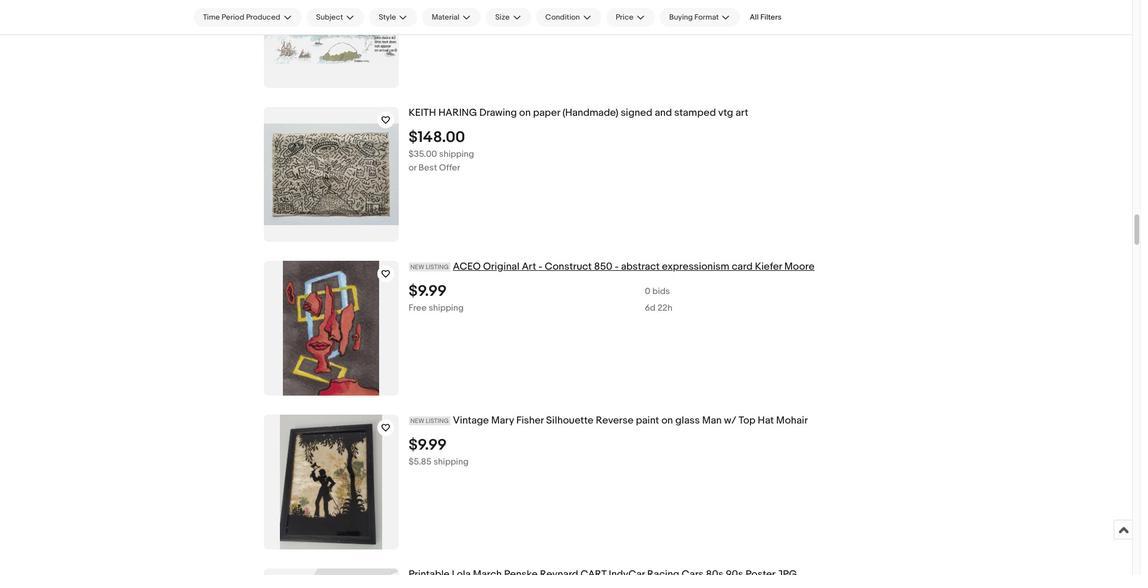 Task type: locate. For each thing, give the bounding box(es) containing it.
1 vertical spatial shipping
[[429, 302, 464, 314]]

0 vertical spatial on
[[519, 107, 531, 119]]

listing left aceo
[[426, 263, 449, 271]]

2 vertical spatial shipping
[[434, 456, 469, 468]]

price
[[616, 12, 634, 22]]

moore
[[785, 261, 815, 273]]

style
[[379, 12, 396, 22]]

period
[[222, 12, 244, 22]]

silhouette
[[546, 415, 594, 427]]

listing
[[426, 263, 449, 271], [426, 417, 449, 425]]

0 vertical spatial $9.99
[[409, 282, 447, 301]]

format
[[695, 12, 719, 22]]

time period produced
[[203, 12, 280, 22]]

$9.99 for $9.99
[[409, 282, 447, 301]]

vintage snowmobile christmas cards || 25% off two weeks till christmas sale image
[[264, 0, 399, 64]]

vintage mary fisher silhouette reverse paint on glass man w/ top hat mohair image
[[280, 415, 382, 550]]

listing for vintage
[[426, 417, 449, 425]]

listing for aceo
[[426, 263, 449, 271]]

0 vertical spatial listing
[[426, 263, 449, 271]]

on
[[519, 107, 531, 119], [662, 415, 673, 427]]

abstract
[[621, 261, 660, 273]]

1 $9.99 from the top
[[409, 282, 447, 301]]

- right art
[[539, 261, 543, 273]]

signed
[[621, 107, 653, 119]]

keith
[[409, 107, 436, 119]]

keith haring  drawing on paper (handmade) signed and stamped vtg art link
[[409, 107, 1000, 119]]

- right "850"
[[615, 261, 619, 273]]

size button
[[486, 8, 531, 27]]

1 listing from the top
[[426, 263, 449, 271]]

on right paint
[[662, 415, 673, 427]]

offer
[[439, 162, 460, 173]]

850
[[594, 261, 613, 273]]

2 $9.99 from the top
[[409, 436, 447, 455]]

haring
[[439, 107, 477, 119]]

new for aceo original art - construct 850 - abstract expressionism card kiefer moore
[[411, 263, 424, 271]]

0 vertical spatial shipping
[[439, 149, 474, 160]]

listing up the $9.99 $5.85 shipping
[[426, 417, 449, 425]]

$9.99
[[409, 282, 447, 301], [409, 436, 447, 455]]

1 vertical spatial new
[[411, 417, 424, 425]]

listing inside new listing vintage mary fisher silhouette reverse paint on glass man w/ top hat mohair
[[426, 417, 449, 425]]

buying
[[669, 12, 693, 22]]

1 vertical spatial on
[[662, 415, 673, 427]]

w/
[[724, 415, 737, 427]]

1 horizontal spatial on
[[662, 415, 673, 427]]

shipping
[[439, 149, 474, 160], [429, 302, 464, 314], [434, 456, 469, 468]]

1 horizontal spatial -
[[615, 261, 619, 273]]

construct
[[545, 261, 592, 273]]

$35.00
[[409, 149, 437, 160]]

free
[[409, 302, 427, 314]]

condition
[[546, 12, 580, 22]]

material
[[432, 12, 460, 22]]

shipping up offer
[[439, 149, 474, 160]]

keith haring  drawing on paper (handmade) signed and stamped vtg art image
[[264, 124, 399, 225]]

original
[[483, 261, 520, 273]]

listing inside the new listing aceo original art - construct 850 - abstract expressionism card kiefer moore
[[426, 263, 449, 271]]

$9.99 up $5.85
[[409, 436, 447, 455]]

style button
[[369, 8, 418, 27]]

2 listing from the top
[[426, 417, 449, 425]]

-
[[539, 261, 543, 273], [615, 261, 619, 273]]

1 vertical spatial $9.99
[[409, 436, 447, 455]]

new inside new listing vintage mary fisher silhouette reverse paint on glass man w/ top hat mohair
[[411, 417, 424, 425]]

glass
[[675, 415, 700, 427]]

$9.99 up free
[[409, 282, 447, 301]]

hat
[[758, 415, 774, 427]]

1 new from the top
[[411, 263, 424, 271]]

man
[[702, 415, 722, 427]]

1 vertical spatial listing
[[426, 417, 449, 425]]

new
[[411, 263, 424, 271], [411, 417, 424, 425]]

0 horizontal spatial -
[[539, 261, 543, 273]]

shipping inside $148.00 $35.00 shipping or best offer
[[439, 149, 474, 160]]

2 - from the left
[[615, 261, 619, 273]]

printable lola march penske reynard cart indycar racing cars 80s 90s poster jpg image
[[264, 569, 399, 575]]

stamped
[[674, 107, 716, 119]]

shipping inside the $9.99 $5.85 shipping
[[434, 456, 469, 468]]

material button
[[422, 8, 481, 27]]

shipping right $5.85
[[434, 456, 469, 468]]

22h
[[658, 302, 673, 314]]

new up the $9.99 $5.85 shipping
[[411, 417, 424, 425]]

bids
[[653, 286, 670, 297]]

0 horizontal spatial on
[[519, 107, 531, 119]]

new inside the new listing aceo original art - construct 850 - abstract expressionism card kiefer moore
[[411, 263, 424, 271]]

best
[[419, 162, 437, 173]]

2 new from the top
[[411, 417, 424, 425]]

shipping right free
[[429, 302, 464, 314]]

art
[[522, 261, 536, 273]]

6d
[[645, 302, 656, 314]]

0 vertical spatial new
[[411, 263, 424, 271]]

fisher
[[516, 415, 544, 427]]

on left paper
[[519, 107, 531, 119]]

$9.99 inside the $9.99 $5.85 shipping
[[409, 436, 447, 455]]

size
[[495, 12, 510, 22]]

condition button
[[536, 8, 602, 27]]

top
[[739, 415, 756, 427]]

6d 22h
[[645, 302, 673, 314]]

new listing aceo original art - construct 850 - abstract expressionism card kiefer moore
[[411, 261, 815, 273]]

time
[[203, 12, 220, 22]]

$5.85
[[409, 456, 432, 468]]

new up free
[[411, 263, 424, 271]]

keith haring  drawing on paper (handmade) signed and stamped vtg art
[[409, 107, 749, 119]]



Task type: describe. For each thing, give the bounding box(es) containing it.
new for vintage mary fisher silhouette reverse paint on glass man w/ top hat mohair
[[411, 417, 424, 425]]

kiefer
[[755, 261, 782, 273]]

expressionism
[[662, 261, 730, 273]]

price button
[[606, 8, 655, 27]]

reverse
[[596, 415, 634, 427]]

1 - from the left
[[539, 261, 543, 273]]

subject button
[[307, 8, 365, 27]]

and
[[655, 107, 672, 119]]

paper
[[533, 107, 560, 119]]

$148.00
[[409, 128, 465, 147]]

shipping inside 0 bids free shipping
[[429, 302, 464, 314]]

all filters
[[750, 12, 782, 22]]

$148.00 $35.00 shipping or best offer
[[409, 128, 474, 173]]

mohair
[[776, 415, 808, 427]]

produced
[[246, 12, 280, 22]]

$9.99 for $9.99 $5.85 shipping
[[409, 436, 447, 455]]

drawing
[[479, 107, 517, 119]]

filters
[[761, 12, 782, 22]]

(handmade)
[[563, 107, 619, 119]]

aceo
[[453, 261, 481, 273]]

0
[[645, 286, 651, 297]]

vintage
[[453, 415, 489, 427]]

buying format
[[669, 12, 719, 22]]

buying format button
[[660, 8, 740, 27]]

card
[[732, 261, 753, 273]]

$9.99 $5.85 shipping
[[409, 436, 469, 468]]

on inside keith haring  drawing on paper (handmade) signed and stamped vtg art link
[[519, 107, 531, 119]]

aceo original art - construct 850 - abstract expressionism card kiefer moore image
[[283, 261, 379, 396]]

art
[[736, 107, 749, 119]]

all
[[750, 12, 759, 22]]

subject
[[316, 12, 343, 22]]

vtg
[[718, 107, 734, 119]]

shipping for $9.99
[[434, 456, 469, 468]]

or
[[409, 162, 417, 173]]

paint
[[636, 415, 659, 427]]

new listing vintage mary fisher silhouette reverse paint on glass man w/ top hat mohair
[[411, 415, 808, 427]]

shipping for $148.00
[[439, 149, 474, 160]]

0 bids free shipping
[[409, 286, 670, 314]]

time period produced button
[[194, 8, 302, 27]]

all filters button
[[745, 8, 787, 27]]

mary
[[491, 415, 514, 427]]



Task type: vqa. For each thing, say whether or not it's contained in the screenshot.
Drawing
yes



